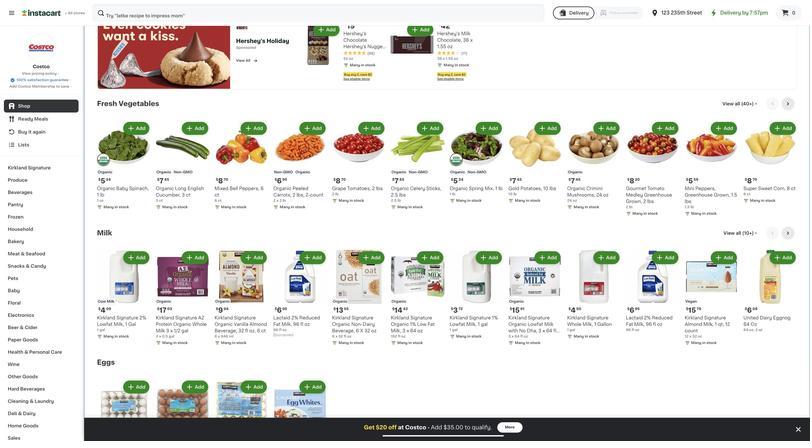 Task type: locate. For each thing, give the bounding box(es) containing it.
(10+)
[[743, 231, 754, 236]]

1 vertical spatial count
[[685, 329, 699, 333]]

1 lowfat from the left
[[97, 322, 113, 327]]

signature inside kirkland signature organic vanilla almond beverage, 32 fl oz, 6 ct 6 x 946 ml
[[234, 316, 256, 320]]

with
[[509, 329, 518, 333]]

in down kirkland signature 1% lowfat milk, 1 gal 1 gal
[[468, 335, 471, 339]]

in down kirkland signature organic non-dairy beverage, 6 x 32 oz 6 x 32 fl oz
[[350, 341, 353, 345]]

(56)
[[368, 52, 375, 55]]

fl inside kirkland signature organic 1% low fat milk, 3 x 64 oz 192 fl oz
[[398, 335, 401, 339]]

1 horizontal spatial grown,
[[715, 193, 731, 197]]

2 7 from the left
[[395, 178, 399, 184]]

see for 19
[[344, 77, 349, 80]]

1 horizontal spatial any
[[445, 73, 450, 76]]

1 15 from the left
[[513, 307, 520, 314]]

kirkland signature organic lowfat milk with no dha, 3 x 64 fl oz
[[509, 316, 557, 340]]

1 beverage, from the left
[[215, 329, 237, 333]]

3 $ 7 45 from the left
[[510, 178, 522, 184]]

24
[[597, 193, 603, 197], [568, 199, 572, 203]]

organic long english cucumber, 3 ct 3 ct
[[156, 186, 204, 203]]

4 left 50
[[571, 307, 576, 314]]

0 horizontal spatial items
[[362, 77, 370, 80]]

x down $ 15 79
[[690, 335, 692, 339]]

1 horizontal spatial costco
[[33, 64, 50, 69]]

2 any from the left
[[445, 73, 450, 76]]

2 peppers, from the left
[[696, 186, 716, 191]]

items for 19
[[362, 77, 370, 80]]

0 vertical spatial baby
[[116, 186, 128, 191]]

0 vertical spatial 42
[[441, 23, 451, 30]]

organic peeled carrots, 2 lbs, 2-count 2 x 2 lb
[[274, 186, 324, 203]]

0 horizontal spatial 36
[[438, 57, 442, 61]]

1 horizontal spatial 70
[[341, 178, 346, 182]]

1 5 from the left
[[101, 178, 105, 184]]

2 organic non-gmo from the left
[[392, 171, 428, 174]]

in down organic long english cucumber, 3 ct 3 ct
[[174, 206, 177, 209]]

$ for gold potatoes, 10 lbs 10 lb
[[510, 178, 513, 182]]

in down organic spring mix, 1 lb 1 lb
[[468, 199, 471, 203]]

non- up the spring
[[468, 171, 477, 174]]

1 horizontal spatial 24
[[597, 193, 603, 197]]

signature inside kirkland signature 1% lowfat milk, 1 gal 1 gal
[[470, 316, 491, 320]]

0 horizontal spatial oz,
[[250, 329, 256, 333]]

many for kirkland signature almond milk, 1 qt, 12 count
[[692, 341, 702, 345]]

0 vertical spatial item carousel region
[[97, 98, 798, 222]]

vegan
[[686, 300, 698, 304]]

& for meat
[[21, 252, 25, 256]]

in for organic crimini mushrooms, 24 oz
[[585, 206, 589, 209]]

$ for mixed bell peppers, 6 ct 6 ct
[[216, 178, 218, 182]]

2 buy any 2, save $2 see eligible items from the left
[[438, 73, 466, 80]]

32 down vanilla
[[239, 329, 244, 333]]

stock for mixed bell peppers, 6 ct
[[237, 206, 247, 209]]

stock down the gourmet tomato medley greenhouse grown, 2 lbs 2 lb
[[648, 212, 659, 216]]

delivery by 7:57pm link
[[711, 9, 769, 17]]

$ 7 45 for gold potatoes, 10 lbs
[[510, 178, 522, 184]]

baby
[[116, 186, 128, 191], [8, 289, 20, 293]]

stock down kirkland signature 1% lowfat milk, 1 gal 1 gal
[[472, 335, 482, 339]]

many for kirkland signature 2% lowfat milk, 1 gal
[[104, 335, 114, 339]]

signature for $ 14 42
[[411, 316, 432, 320]]

1 horizontal spatial almond
[[685, 322, 703, 327]]

view
[[236, 59, 245, 63], [22, 72, 31, 75], [723, 102, 734, 106], [724, 231, 735, 236]]

signature for $ 13 55
[[352, 316, 374, 320]]

many in stock for gourmet tomato medley greenhouse grown, 2 lbs
[[633, 212, 659, 216]]

baby inside the organic baby spinach, 1 lb 1 oz
[[116, 186, 128, 191]]

many down super
[[751, 199, 761, 203]]

$ 7 45 up cucumber,
[[157, 178, 169, 184]]

organic
[[98, 171, 112, 174], [157, 171, 171, 174], [296, 171, 310, 174], [392, 171, 407, 174], [451, 171, 465, 174], [568, 171, 583, 174], [97, 186, 115, 191], [156, 186, 174, 191], [274, 186, 292, 191], [391, 186, 409, 191], [450, 186, 468, 191], [568, 186, 586, 191], [157, 300, 171, 304], [215, 300, 230, 304], [333, 300, 348, 304], [392, 300, 407, 304], [510, 300, 524, 304], [173, 322, 191, 327], [215, 322, 233, 327], [332, 322, 351, 327], [391, 322, 409, 327], [509, 322, 527, 327]]

45
[[164, 178, 169, 182], [400, 178, 405, 182], [517, 178, 522, 182], [576, 178, 581, 182]]

2 horizontal spatial 2%
[[645, 316, 651, 320]]

2 horizontal spatial costco
[[406, 425, 427, 430]]

organic non-gmo for long
[[157, 171, 193, 174]]

$ for organic baby spinach, 1 lb 1 oz
[[98, 178, 101, 182]]

product group
[[296, 22, 387, 82], [390, 22, 481, 82], [97, 121, 151, 211], [156, 121, 210, 211], [215, 121, 268, 211], [274, 121, 327, 211], [332, 121, 386, 205], [391, 121, 445, 211], [450, 121, 504, 205], [509, 121, 563, 205], [568, 121, 621, 211], [627, 121, 680, 218], [685, 121, 739, 218], [744, 121, 798, 205], [97, 250, 151, 341], [156, 250, 210, 347], [215, 250, 268, 347], [274, 250, 327, 339], [332, 250, 386, 347], [391, 250, 445, 347], [450, 250, 504, 341], [509, 250, 563, 347], [568, 250, 621, 341], [627, 250, 680, 333], [685, 250, 739, 347], [744, 250, 798, 333], [97, 380, 151, 441], [156, 380, 210, 441], [215, 380, 268, 441], [274, 380, 327, 441]]

goods
[[23, 338, 38, 342], [22, 375, 38, 379], [23, 424, 38, 429]]

1 4 from the left
[[101, 307, 106, 314]]

gal inside kirkland signature 2% lowfat milk, 1 gal 1 gal
[[99, 329, 105, 332]]

x down $ 14 42
[[407, 329, 410, 333]]

satisfaction
[[27, 78, 49, 82]]

0 horizontal spatial buy any 2, save $2 see eligible items
[[344, 73, 372, 80]]

1 vertical spatial 1.5
[[685, 206, 690, 209]]

items down (56)
[[362, 77, 370, 80]]

2 eligible from the left
[[444, 77, 455, 80]]

2 45 from the left
[[400, 178, 405, 182]]

4 gmo from the left
[[477, 171, 487, 174]]

1 vertical spatial all
[[737, 231, 742, 236]]

any for 42
[[445, 73, 450, 76]]

in down 1/2
[[174, 341, 177, 345]]

32 inside kirkland signature almond milk, 1 qt, 12 count 12 x 32 oz
[[693, 335, 698, 339]]

many
[[350, 64, 360, 67], [444, 64, 454, 67], [339, 199, 349, 203], [457, 199, 467, 203], [515, 199, 526, 203], [751, 199, 761, 203], [104, 206, 114, 209], [162, 206, 173, 209], [221, 206, 231, 209], [280, 206, 290, 209], [398, 206, 408, 209], [574, 206, 584, 209], [633, 212, 643, 216], [692, 212, 702, 216], [104, 335, 114, 339], [457, 335, 467, 339], [574, 335, 584, 339], [162, 341, 173, 345], [221, 341, 231, 345], [339, 341, 349, 345], [398, 341, 408, 345], [515, 341, 526, 345], [692, 341, 702, 345]]

stock for grape tomatoes, 2 lbs
[[354, 199, 364, 203]]

stock down kirkland signature whole milk, 1 gallon 1 gal
[[589, 335, 600, 339]]

mushrooms,
[[568, 193, 596, 197]]

$ for kirkland signature whole milk, 1 gallon 1 gal
[[569, 307, 571, 311]]

many in stock for organic long english cucumber, 3 ct
[[162, 206, 188, 209]]

product group containing 3
[[450, 250, 504, 341]]

1 vertical spatial 2.5
[[391, 199, 397, 203]]

stock for organic long english cucumber, 3 ct
[[178, 206, 188, 209]]

1 fat from the left
[[274, 322, 281, 327]]

1 organic non-gmo from the left
[[157, 171, 193, 174]]

1 greenhouse from the left
[[645, 193, 673, 197]]

product group containing 17
[[156, 250, 210, 347]]

2 horizontal spatial $ 8 70
[[745, 178, 758, 184]]

1 item carousel region from the top
[[97, 98, 798, 222]]

1 vertical spatial item carousel region
[[97, 227, 798, 351]]

$
[[345, 23, 347, 27], [439, 23, 441, 27], [98, 178, 101, 182], [157, 178, 160, 182], [216, 178, 218, 182], [275, 178, 277, 182], [334, 178, 336, 182], [393, 178, 395, 182], [451, 178, 454, 182], [510, 178, 513, 182], [569, 178, 571, 182], [628, 178, 630, 182], [687, 178, 689, 182], [745, 178, 748, 182], [98, 307, 101, 311], [157, 307, 160, 311], [216, 307, 218, 311], [275, 307, 277, 311], [334, 307, 336, 311], [393, 307, 395, 311], [451, 307, 454, 311], [510, 307, 513, 311], [569, 307, 571, 311], [628, 307, 630, 311], [687, 307, 689, 311], [745, 307, 748, 311]]

eligible for 19
[[350, 77, 361, 80]]

1 horizontal spatial greenhouse
[[685, 193, 713, 197]]

3 inside kirkland signature organic lowfat milk with no dha, 3 x 64 fl oz
[[539, 329, 542, 333]]

kirkland inside kirkland signature organic non-dairy beverage, 6 x 32 oz 6 x 32 fl oz
[[332, 316, 351, 320]]

in for gourmet tomato medley greenhouse grown, 2 lbs
[[644, 212, 647, 216]]

lbs inside organic celery sticks, 2.5 lbs 2.5 lb
[[400, 193, 406, 197]]

in down kirkland signature almond milk, 1 qt, 12 count 12 x 32 oz
[[703, 341, 706, 345]]

many in stock down mini peppers, greenhouse grown, 1.5 lbs 1.5 lb
[[692, 212, 717, 216]]

lb inside organic peeled carrots, 2 lbs, 2-count 2 x 2 lb
[[283, 199, 286, 203]]

many in stock down the super sweet corn, 8 ct 8 ct
[[751, 199, 776, 203]]

5 down item badge icon
[[101, 178, 105, 184]]

1 eligible from the left
[[350, 77, 361, 80]]

4 left 09
[[101, 307, 106, 314]]

0 horizontal spatial save
[[61, 85, 69, 88]]

peppers, right bell
[[239, 186, 260, 191]]

kirkland down $ 14 42
[[391, 316, 410, 320]]

in for kirkland signature 1% lowfat milk, 1 gal
[[468, 335, 471, 339]]

2 almond from the left
[[685, 322, 703, 327]]

1 horizontal spatial buy any 2, save $2 see eligible items
[[438, 73, 466, 80]]

item badge image
[[97, 153, 110, 166]]

costco up view pricing policy link
[[33, 64, 50, 69]]

2 greenhouse from the left
[[685, 193, 713, 197]]

7 for organic celery sticks, 2.5 lbs
[[395, 178, 399, 184]]

many in stock for mixed bell peppers, 6 ct
[[221, 206, 247, 209]]

1 2, from the left
[[357, 73, 360, 76]]

0 vertical spatial grown,
[[715, 193, 731, 197]]

stock down grape tomatoes, 2 lbs 2 lb
[[354, 199, 364, 203]]

2 15 from the left
[[689, 307, 697, 314]]

in for kirkland signature organic non-dairy beverage, 6 x 32 oz
[[350, 341, 353, 345]]

goods for paper goods
[[23, 338, 38, 342]]

holiday
[[267, 39, 289, 44]]

42 left 28
[[441, 23, 451, 30]]

0 vertical spatial 12
[[726, 322, 731, 327]]

to down guarantee
[[56, 85, 60, 88]]

Search field
[[93, 5, 545, 21]]

costco logo image
[[27, 34, 56, 62]]

0 horizontal spatial eligible
[[350, 77, 361, 80]]

0 horizontal spatial 2%
[[140, 316, 146, 320]]

1 horizontal spatial delivery
[[721, 10, 742, 15]]

2 reduced from the left
[[653, 316, 673, 320]]

spinach,
[[129, 186, 149, 191]]

$ 6 95
[[275, 178, 287, 184], [275, 307, 287, 314], [628, 307, 640, 314]]

2 34 from the left
[[459, 178, 464, 182]]

super
[[744, 186, 758, 191]]

x inside kirkland signature organic lowfat milk with no dha, 3 x 64 fl oz
[[543, 329, 546, 333]]

see down 36 x 1.55 oz
[[438, 77, 443, 80]]

1 vertical spatial 42
[[403, 307, 408, 311]]

costco link
[[27, 34, 56, 70]]

1 horizontal spatial reduced
[[653, 316, 673, 320]]

$ inside $ 13 55
[[334, 307, 336, 311]]

45 up organic celery sticks, 2.5 lbs 2.5 lb
[[400, 178, 405, 182]]

1 horizontal spatial sponsored badge image
[[509, 1, 528, 5]]

in for kirkland signature organic vanilla almond beverage, 32 fl oz, 6 ct
[[232, 341, 236, 345]]

kirkland down $ 9 94
[[215, 316, 233, 320]]

hershey's for chocolate
[[344, 32, 367, 36]]

signature inside kirkland signature organic non-dairy beverage, 6 x 32 oz 6 x 32 fl oz
[[352, 316, 374, 320]]

lbs,
[[297, 193, 305, 197]]

24 down crimini
[[597, 193, 603, 197]]

many down kirkland signature 2% lowfat milk, 1 gal 1 gal
[[104, 335, 114, 339]]

1 horizontal spatial $ 8 70
[[334, 178, 346, 184]]

1 horizontal spatial 1%
[[492, 316, 498, 320]]

to
[[56, 85, 60, 88], [465, 425, 471, 430]]

see
[[344, 77, 349, 80], [438, 77, 443, 80]]

many in stock down the gourmet tomato medley greenhouse grown, 2 lbs 2 lb
[[633, 212, 659, 216]]

many for kirkland signature organic 1% low fat milk, 3 x 64 oz
[[398, 341, 408, 345]]

kirkland inside kirkland signature 1% lowfat milk, 1 gal 1 gal
[[450, 316, 468, 320]]

beverage, for 9
[[215, 329, 237, 333]]

kirkland inside kirkland signature 2% lowfat milk, 1 gal 1 gal
[[97, 316, 115, 320]]

2
[[372, 186, 375, 191], [332, 193, 335, 196], [293, 193, 296, 197], [274, 199, 276, 203], [280, 199, 282, 203], [644, 199, 647, 204], [627, 206, 629, 209], [756, 329, 758, 332]]

any down 36 x 1.55 oz
[[445, 73, 450, 76]]

deli
[[8, 412, 17, 416]]

many down kirkland signature organic 1% low fat milk, 3 x 64 oz 192 fl oz
[[398, 341, 408, 345]]

0 horizontal spatial lactaid
[[274, 316, 290, 320]]

$ 7 45 for organic crimini mushrooms, 24 oz
[[569, 178, 581, 184]]

2 vertical spatial costco
[[406, 425, 427, 430]]

in for kirkland signature whole milk, 1 gallon
[[585, 335, 589, 339]]

3 45 from the left
[[517, 178, 522, 182]]

add button for organic long english cucumber, 3 ct
[[183, 123, 208, 134]]

hershey's image
[[236, 22, 248, 34]]

$ 7 45 up mushrooms,
[[569, 178, 581, 184]]

many down kirkland signature organic non-dairy beverage, 6 x 32 oz 6 x 32 fl oz
[[339, 341, 349, 345]]

milk, inside kirkland signature organic 1% low fat milk, 3 x 64 oz 192 fl oz
[[391, 329, 402, 333]]

1 45 from the left
[[164, 178, 169, 182]]

buy it again link
[[4, 126, 79, 139]]

1 vertical spatial to
[[465, 425, 471, 430]]

many down organic spring mix, 1 lb 1 lb
[[457, 199, 467, 203]]

gourmet tomato medley greenhouse grown, 2 lbs 2 lb
[[627, 186, 673, 209]]

stock
[[366, 64, 376, 67], [459, 64, 470, 67], [354, 199, 364, 203], [472, 199, 482, 203], [531, 199, 541, 203], [766, 199, 776, 203], [119, 206, 129, 209], [178, 206, 188, 209], [237, 206, 247, 209], [295, 206, 306, 209], [413, 206, 423, 209], [589, 206, 600, 209], [648, 212, 659, 216], [707, 212, 717, 216], [119, 335, 129, 339], [472, 335, 482, 339], [589, 335, 600, 339], [178, 341, 188, 345], [237, 341, 247, 345], [354, 341, 364, 345], [413, 341, 423, 345], [531, 341, 541, 345], [707, 341, 717, 345]]

count right lbs,
[[311, 193, 324, 197]]

32 down $ 15 79
[[693, 335, 698, 339]]

1 7 from the left
[[160, 178, 164, 184]]

delivery inside button
[[570, 11, 589, 15]]

add button for kirkland signature organic lowfat milk with no dha, 3 x 64 fl oz
[[536, 252, 561, 264]]

ct
[[792, 186, 796, 191], [747, 193, 751, 196], [186, 193, 191, 197], [215, 193, 219, 197], [159, 199, 163, 203], [218, 199, 222, 203], [261, 329, 266, 333]]

1 vertical spatial 1.55
[[446, 57, 454, 61]]

in for kirkland signature almond milk, 1 qt, 12 count
[[703, 341, 706, 345]]

many in stock down the organic baby spinach, 1 lb 1 oz
[[104, 206, 129, 209]]

$ inside $ 14 42
[[393, 307, 395, 311]]

shop link
[[4, 100, 79, 113]]

2 vertical spatial goods
[[23, 424, 38, 429]]

meals
[[34, 117, 48, 121]]

2 inside united dairy eggnog 64 oz 64 oz, 2 qt
[[756, 329, 758, 332]]

many down the organic baby spinach, 1 lb 1 oz
[[104, 206, 114, 209]]

2 $ 8 70 from the left
[[334, 178, 346, 184]]

hershey's holiday image
[[97, 14, 231, 89]]

kirkland inside kirkland signature whole milk, 1 gallon 1 gal
[[568, 316, 586, 320]]

item carousel region
[[97, 98, 798, 222], [97, 227, 798, 351], [97, 356, 798, 441]]

vanilla
[[234, 322, 249, 327]]

many down mini peppers, greenhouse grown, 1.5 lbs 1.5 lb
[[692, 212, 702, 216]]

1 horizontal spatial 5
[[454, 178, 458, 184]]

many in stock for gold potatoes, 10 lbs
[[515, 199, 541, 203]]

0 horizontal spatial 70
[[224, 178, 228, 182]]

4 45 from the left
[[576, 178, 581, 182]]

stock for kirkland signature almond milk, 1 qt, 12 count
[[707, 341, 717, 345]]

0 horizontal spatial grown,
[[627, 199, 643, 204]]

1 horizontal spatial oz,
[[750, 329, 755, 332]]

baby link
[[4, 285, 79, 297]]

None search field
[[93, 4, 545, 22]]

0 horizontal spatial greenhouse
[[645, 193, 673, 197]]

many down 946
[[221, 341, 231, 345]]

1 horizontal spatial 10
[[544, 186, 549, 191]]

beverage, inside kirkland signature organic non-dairy beverage, 6 x 32 oz 6 x 32 fl oz
[[332, 329, 355, 333]]

many in stock down "3 x 64 fl oz"
[[515, 341, 541, 345]]

get
[[364, 425, 375, 430]]

cucumber,
[[156, 193, 181, 197]]

health
[[8, 350, 23, 355]]

add button for organic peeled carrots, 2 lbs, 2-count
[[300, 123, 325, 134]]

3 fat from the left
[[627, 322, 634, 327]]

fat inside kirkland signature organic 1% low fat milk, 3 x 64 oz 192 fl oz
[[428, 322, 435, 327]]

candy
[[31, 264, 46, 269]]

kirkland inside kirkland signature almond milk, 1 qt, 12 count 12 x 32 oz
[[685, 316, 704, 320]]

0 horizontal spatial count
[[311, 193, 324, 197]]

in down grape tomatoes, 2 lbs 2 lb
[[350, 199, 353, 203]]

peeled
[[293, 186, 309, 191]]

many in stock for organic crimini mushrooms, 24 oz
[[574, 206, 600, 209]]

1.55
[[438, 44, 447, 49], [446, 57, 454, 61]]

1% inside kirkland signature 1% lowfat milk, 1 gal 1 gal
[[492, 316, 498, 320]]

3 item carousel region from the top
[[97, 356, 798, 441]]

many for organic celery sticks, 2.5 lbs
[[398, 206, 408, 209]]

$ for organic spring mix, 1 lb 1 lb
[[451, 178, 454, 182]]

$ 8 70 for super
[[745, 178, 758, 184]]

3 5 from the left
[[689, 178, 694, 184]]

many in stock down kirkland signature 2% lowfat milk, 1 gal 1 gal
[[104, 335, 129, 339]]

& inside "link"
[[21, 252, 25, 256]]

organic inside kirkland signature organic lowfat milk with no dha, 3 x 64 fl oz
[[509, 322, 527, 327]]

stock down the organic baby spinach, 1 lb 1 oz
[[119, 206, 129, 209]]

0 horizontal spatial 24
[[568, 199, 572, 203]]

8 for gourmet tomato medley greenhouse grown, 2 lbs
[[630, 178, 635, 184]]

2 see from the left
[[438, 77, 443, 80]]

many in stock down x in the left bottom of the page
[[339, 341, 364, 345]]

hershey's
[[344, 32, 367, 36], [438, 32, 460, 36], [236, 39, 266, 44], [344, 44, 367, 49]]

stock down mini peppers, greenhouse grown, 1.5 lbs 1.5 lb
[[707, 212, 717, 216]]

1 items from the left
[[362, 77, 370, 80]]

79
[[697, 307, 702, 311]]

more
[[505, 426, 515, 430]]

many in stock for mini peppers, greenhouse grown, 1.5 lbs
[[692, 212, 717, 216]]

milk, inside kirkland signature almond milk, 1 qt, 12 count 12 x 32 oz
[[704, 322, 714, 327]]

floral link
[[4, 297, 79, 309]]

1 horizontal spatial 2,
[[451, 73, 454, 76]]

0 horizontal spatial 1.5
[[685, 206, 690, 209]]

product group containing 9
[[215, 250, 268, 347]]

1 vertical spatial all
[[246, 59, 251, 63]]

1 vertical spatial 24
[[568, 199, 572, 203]]

signature inside kirkland signature almond milk, 1 qt, 12 count 12 x 32 oz
[[705, 316, 727, 320]]

0 vertical spatial 1.55
[[438, 44, 447, 49]]

1 horizontal spatial $ 5 34
[[451, 178, 464, 184]]

1 horizontal spatial 42
[[441, 23, 451, 30]]

product group containing 13
[[332, 250, 386, 347]]

in down gold potatoes, 10 lbs 10 lb at the right top of the page
[[526, 199, 530, 203]]

1 horizontal spatial lactaid 2% reduced fat milk, 96 fl oz 96 fl oz
[[627, 316, 673, 332]]

2.5
[[391, 193, 398, 197], [391, 199, 397, 203]]

1 34 from the left
[[106, 178, 111, 182]]

many in stock for kirkland signature organic lowfat milk with no dha, 3 x 64 fl oz
[[515, 341, 541, 345]]

signature inside kirkland signature 2% lowfat milk, 1 gal 1 gal
[[117, 316, 138, 320]]

0 horizontal spatial any
[[351, 73, 357, 76]]

fat
[[274, 322, 281, 327], [428, 322, 435, 327], [627, 322, 634, 327]]

1 2% from the left
[[140, 316, 146, 320]]

8 up super
[[748, 178, 753, 184]]

dairy down cleaning & laundry
[[23, 412, 36, 416]]

45 up mushrooms,
[[576, 178, 581, 182]]

1 $ 8 70 from the left
[[216, 178, 228, 184]]

0 horizontal spatial delivery
[[570, 11, 589, 15]]

kirkland up protein
[[156, 316, 174, 320]]

36 inside hershey's milk chocolate, 36 x 1.55 oz
[[463, 38, 469, 43]]

1 see from the left
[[344, 77, 349, 80]]

non- inside kirkland signature organic non-dairy beverage, 6 x 32 oz 6 x 32 fl oz
[[352, 322, 363, 327]]

paper goods
[[8, 338, 38, 342]]

2 fat from the left
[[428, 322, 435, 327]]

2 2, from the left
[[451, 73, 454, 76]]

guarantee
[[50, 78, 69, 82]]

stock for kirkland signature organic vanilla almond beverage, 32 fl oz, 6 ct
[[237, 341, 247, 345]]

non- up carrots,
[[274, 171, 283, 174]]

other goods link
[[4, 371, 79, 383]]

stock for organic celery sticks, 2.5 lbs
[[413, 206, 423, 209]]

signature inside kirkland signature organic 1% low fat milk, 3 x 64 oz 192 fl oz
[[411, 316, 432, 320]]

34 for baby
[[106, 178, 111, 182]]

stores
[[73, 11, 85, 15]]

greenhouse down tomato
[[645, 193, 673, 197]]

2 70 from the left
[[341, 178, 346, 182]]

electronics link
[[4, 309, 79, 322]]

$ 5 34 for organic spring mix, 1 lb
[[451, 178, 464, 184]]

x left 946
[[218, 335, 220, 339]]

pricing
[[32, 72, 44, 75]]

peppers, down 59
[[696, 186, 716, 191]]

3 70 from the left
[[753, 178, 758, 182]]

signature inside the kirkland signature a2 protein organic whole milk 3 x 1/2 gal 3 x 0.5 gal
[[175, 316, 197, 320]]

in down organic peeled carrots, 2 lbs, 2-count 2 x 2 lb
[[291, 206, 294, 209]]

1 vertical spatial 10
[[509, 193, 513, 196]]

kirkland inside kirkland signature organic vanilla almond beverage, 32 fl oz, 6 ct 6 x 946 ml
[[215, 316, 233, 320]]

add button for kirkland signature a2 protein organic whole milk 3 x 1/2 gal
[[183, 252, 208, 264]]

many in stock down organic peeled carrots, 2 lbs, 2-count 2 x 2 lb
[[280, 206, 306, 209]]

2 items from the left
[[456, 77, 464, 80]]

many in stock down organic celery sticks, 2.5 lbs 2.5 lb
[[398, 206, 423, 209]]

3 inside kirkland signature organic 1% low fat milk, 3 x 64 oz 192 fl oz
[[403, 329, 406, 333]]

greenhouse inside the gourmet tomato medley greenhouse grown, 2 lbs 2 lb
[[645, 193, 673, 197]]

0 horizontal spatial beverage,
[[215, 329, 237, 333]]

2 beverage, from the left
[[332, 329, 355, 333]]

1 whole from the left
[[193, 322, 207, 327]]

in for gold potatoes, 10 lbs
[[526, 199, 530, 203]]

stock for gold potatoes, 10 lbs
[[531, 199, 541, 203]]

2 whole from the left
[[568, 322, 582, 327]]

many down organic celery sticks, 2.5 lbs 2.5 lb
[[398, 206, 408, 209]]

service type group
[[554, 6, 644, 19]]

2 $ 5 34 from the left
[[451, 178, 464, 184]]

hershey's inside hershey's milk chocolate, 36 x 1.55 oz
[[438, 32, 460, 36]]

45 up gold
[[517, 178, 522, 182]]

add button for kirkland signature 2% lowfat milk, 1 gal
[[124, 252, 149, 264]]

4 $ 7 45 from the left
[[569, 178, 581, 184]]

milk, inside kirkland signature 2% lowfat milk, 1 gal 1 gal
[[114, 322, 124, 327]]

organic inside kirkland signature organic vanilla almond beverage, 32 fl oz, 6 ct 6 x 946 ml
[[215, 322, 233, 327]]

5 left 59
[[689, 178, 694, 184]]

all left '(40+)' at the top right of the page
[[735, 102, 741, 106]]

& right meat
[[21, 252, 25, 256]]

1 horizontal spatial 15
[[689, 307, 697, 314]]

1 horizontal spatial lowfat
[[450, 322, 466, 327]]

0 horizontal spatial see
[[344, 77, 349, 80]]

1 almond from the left
[[250, 322, 267, 327]]

kirkland up the produce
[[8, 166, 27, 170]]

many down grape
[[339, 199, 349, 203]]

sponsored badge image
[[509, 1, 528, 5], [274, 334, 293, 337]]

3 lowfat from the left
[[528, 322, 544, 327]]

2 item carousel region from the top
[[97, 227, 798, 351]]

03
[[167, 307, 172, 311]]

2 lactaid from the left
[[627, 316, 643, 320]]

in for organic celery sticks, 2.5 lbs
[[409, 206, 412, 209]]

1 vertical spatial dairy
[[363, 322, 375, 327]]

1 peppers, from the left
[[239, 186, 260, 191]]

★★★★★
[[344, 51, 366, 55], [344, 51, 366, 55], [438, 51, 460, 55], [438, 51, 460, 55]]

care
[[51, 350, 62, 355]]

stock for kirkland signature 1% lowfat milk, 1 gal
[[472, 335, 482, 339]]

stock for organic peeled carrots, 2 lbs, 2-count
[[295, 206, 306, 209]]

item badge image
[[450, 153, 463, 166]]

1 70 from the left
[[224, 178, 228, 182]]

goods down the cider
[[23, 338, 38, 342]]

1 vertical spatial goods
[[22, 375, 38, 379]]

3 up 0.5 on the left bottom of page
[[166, 329, 169, 333]]

3 down long
[[182, 193, 185, 197]]

many for grape tomatoes, 2 lbs
[[339, 199, 349, 203]]

goods up hard beverages
[[22, 375, 38, 379]]

$ inside $ 15 79
[[687, 307, 689, 311]]

70 up super
[[753, 178, 758, 182]]

1 horizontal spatial save
[[361, 73, 368, 76]]

many in stock for organic celery sticks, 2.5 lbs
[[398, 206, 423, 209]]

item carousel region containing eggs
[[97, 356, 798, 441]]

many in stock down kirkland signature almond milk, 1 qt, 12 count 12 x 32 oz
[[692, 341, 717, 345]]

beverages up cleaning & laundry
[[20, 387, 45, 392]]

view pricing policy
[[22, 72, 57, 75]]

many in stock down organic long english cucumber, 3 ct 3 ct
[[162, 206, 188, 209]]

36 x 1.55 oz
[[438, 57, 459, 61]]

count inside kirkland signature almond milk, 1 qt, 12 count 12 x 32 oz
[[685, 329, 699, 333]]

fl
[[301, 322, 304, 327], [654, 322, 657, 327], [279, 329, 282, 332], [632, 329, 635, 332], [245, 329, 248, 333], [554, 329, 557, 333], [344, 335, 347, 339], [398, 335, 401, 339], [521, 335, 523, 339]]

2 horizontal spatial organic non-gmo
[[451, 171, 487, 174]]

45 for crimini
[[576, 178, 581, 182]]

many for organic baby spinach, 1 lb
[[104, 206, 114, 209]]

1 horizontal spatial eligible
[[444, 77, 455, 80]]

2 vertical spatial item carousel region
[[97, 356, 798, 441]]

add button for gourmet tomato medley greenhouse grown, 2 lbs
[[653, 123, 678, 134]]

1 horizontal spatial 36
[[463, 38, 469, 43]]

2, for 42
[[451, 73, 454, 76]]

kirkland signature 1% lowfat milk, 1 gal 1 gal
[[450, 316, 498, 332]]

many down 0.5 on the left bottom of page
[[162, 341, 173, 345]]

0 horizontal spatial whole
[[193, 322, 207, 327]]

lb inside the organic baby spinach, 1 lb 1 oz
[[100, 193, 104, 197]]

cow
[[98, 300, 106, 304]]

0 horizontal spatial $2
[[368, 73, 372, 76]]

instacart logo image
[[22, 9, 61, 17]]

1 horizontal spatial count
[[685, 329, 699, 333]]

2 $ 7 45 from the left
[[393, 178, 405, 184]]

0 horizontal spatial all
[[68, 11, 73, 15]]

1 vertical spatial 12
[[685, 335, 689, 339]]

0 vertical spatial 24
[[597, 193, 603, 197]]

low
[[418, 322, 427, 327]]

lbs inside gold potatoes, 10 lbs 10 lb
[[550, 186, 557, 191]]

many in stock for grape tomatoes, 2 lbs
[[339, 199, 364, 203]]

items for 42
[[456, 77, 464, 80]]

2% inside kirkland signature 2% lowfat milk, 1 gal 1 gal
[[140, 316, 146, 320]]

$ 7 45 up gold
[[510, 178, 522, 184]]

1 2.5 from the top
[[391, 193, 398, 197]]

in down "3 x 64 fl oz"
[[526, 341, 530, 345]]

other goods
[[8, 375, 38, 379]]

$ 15 91
[[510, 307, 525, 314]]

oz, inside united dairy eggnog 64 oz 64 oz, 2 qt
[[750, 329, 755, 332]]

&
[[21, 252, 25, 256], [26, 264, 30, 269], [20, 326, 24, 330], [24, 350, 28, 355], [30, 399, 34, 404], [18, 412, 22, 416]]

1 $ 5 34 from the left
[[98, 178, 111, 184]]

$ 8 70 up super
[[745, 178, 758, 184]]

1 vertical spatial baby
[[8, 289, 20, 293]]

stock down the dha, at the right
[[531, 341, 541, 345]]

in down mixed bell peppers, 6 ct 6 ct
[[232, 206, 236, 209]]

in down assortment
[[361, 64, 365, 67]]

beverage, up 946
[[215, 329, 237, 333]]

item carousel region containing fresh vegetables
[[97, 98, 798, 222]]

0 vertical spatial sponsored badge image
[[509, 1, 528, 5]]

add button for organic crimini mushrooms, 24 oz
[[594, 123, 619, 134]]

signature for $ 3 72
[[470, 316, 491, 320]]

2 $2 from the left
[[462, 73, 466, 76]]

2,
[[357, 73, 360, 76], [451, 73, 454, 76]]

dairy up qt in the bottom of the page
[[761, 316, 773, 320]]

organic inside organic celery sticks, 2.5 lbs 2.5 lb
[[391, 186, 409, 191]]

1 horizontal spatial buy
[[344, 73, 350, 76]]

36 down chocolate,
[[438, 57, 442, 61]]

2 5 from the left
[[454, 178, 458, 184]]

1 any from the left
[[351, 73, 357, 76]]

0 horizontal spatial baby
[[8, 289, 20, 293]]

2 horizontal spatial buy
[[438, 73, 444, 76]]

shop
[[18, 104, 30, 108]]

3 $ 8 70 from the left
[[745, 178, 758, 184]]

42 right 14
[[403, 307, 408, 311]]

delivery for delivery by 7:57pm
[[721, 10, 742, 15]]

34
[[106, 178, 111, 182], [459, 178, 464, 182]]

1 buy any 2, save $2 see eligible items from the left
[[344, 73, 372, 80]]

$ inside the $ 3 72
[[451, 307, 454, 311]]

more button
[[498, 423, 523, 433]]

x inside organic peeled carrots, 2 lbs, 2-count 2 x 2 lb
[[277, 199, 279, 203]]

lbs inside the gourmet tomato medley greenhouse grown, 2 lbs 2 lb
[[648, 199, 655, 204]]

1 horizontal spatial organic non-gmo
[[392, 171, 428, 174]]

4 7 from the left
[[571, 178, 575, 184]]

2, down assortment
[[357, 73, 360, 76]]

many in stock for super sweet corn, 8 ct
[[751, 199, 776, 203]]

pantry link
[[4, 199, 79, 211]]

kirkland for $ 3 72
[[450, 316, 468, 320]]

0 horizontal spatial 4
[[101, 307, 106, 314]]

$ 8 70 up mixed
[[216, 178, 228, 184]]

& for cleaning
[[30, 399, 34, 404]]

2 4 from the left
[[571, 307, 576, 314]]

all for 8
[[735, 102, 741, 106]]

eggs
[[97, 359, 115, 366]]

1 $ 7 45 from the left
[[157, 178, 169, 184]]

2 horizontal spatial fat
[[627, 322, 634, 327]]

$ inside the $ 15 91
[[510, 307, 513, 311]]

hard
[[8, 387, 19, 392]]

cow milk
[[98, 300, 115, 304]]

many for organic spring mix, 1 lb
[[457, 199, 467, 203]]

wine link
[[4, 359, 79, 371]]

3 7 from the left
[[513, 178, 517, 184]]

2 lowfat from the left
[[450, 322, 466, 327]]

meat & seafood
[[8, 252, 45, 256]]

produce link
[[4, 174, 79, 186]]

0 horizontal spatial fat
[[274, 322, 281, 327]]

0 horizontal spatial organic non-gmo
[[157, 171, 193, 174]]

1 $2 from the left
[[368, 73, 372, 76]]

lowfat down $ 4 09
[[97, 322, 113, 327]]

0 horizontal spatial 1%
[[410, 322, 416, 327]]

stock down the super sweet corn, 8 ct 8 ct
[[766, 199, 776, 203]]

count
[[311, 193, 324, 197], [685, 329, 699, 333]]

0 horizontal spatial lowfat
[[97, 322, 113, 327]]

organic inside organic spring mix, 1 lb 1 lb
[[450, 186, 468, 191]]

any for 19
[[351, 73, 357, 76]]

goods up the sales link
[[23, 424, 38, 429]]

add inside get $20 off at costco • add $35.00 to qualify.
[[431, 425, 443, 430]]

x inside kirkland signature organic vanilla almond beverage, 32 fl oz, 6 ct 6 x 946 ml
[[218, 335, 220, 339]]

0 vertical spatial count
[[311, 193, 324, 197]]

0 vertical spatial 10
[[544, 186, 549, 191]]

lbs
[[376, 186, 383, 191], [550, 186, 557, 191], [400, 193, 406, 197], [648, 199, 655, 204], [685, 199, 692, 204]]

save for 42
[[455, 73, 461, 76]]

x right chocolate,
[[471, 38, 473, 43]]

1 horizontal spatial beverage,
[[332, 329, 355, 333]]

1 horizontal spatial peppers,
[[696, 186, 716, 191]]

$ inside $ 42 28
[[439, 23, 441, 27]]

beverage, inside kirkland signature organic vanilla almond beverage, 32 fl oz, 6 ct 6 x 946 ml
[[215, 329, 237, 333]]

organic inside organic peeled carrots, 2 lbs, 2-count 2 x 2 lb
[[274, 186, 292, 191]]

many in stock down organic crimini mushrooms, 24 oz 24 oz
[[574, 206, 600, 209]]

in for organic spring mix, 1 lb
[[468, 199, 471, 203]]

0 vertical spatial 1%
[[492, 316, 498, 320]]

lowfat inside kirkland signature 1% lowfat milk, 1 gal 1 gal
[[450, 322, 466, 327]]

0 vertical spatial 2.5
[[391, 193, 398, 197]]

& right deli
[[18, 412, 22, 416]]

$ for mini peppers, greenhouse grown, 1.5 lbs 1.5 lb
[[687, 178, 689, 182]]

1%
[[492, 316, 498, 320], [410, 322, 416, 327]]

$ inside $ 4 09
[[98, 307, 101, 311]]

0 horizontal spatial dairy
[[23, 412, 36, 416]]

7:57pm
[[750, 10, 769, 15]]

view all (10+) button
[[722, 227, 762, 240]]



Task type: vqa. For each thing, say whether or not it's contained in the screenshot.


Task type: describe. For each thing, give the bounding box(es) containing it.
$ for grape tomatoes, 2 lbs 2 lb
[[334, 178, 336, 182]]

non- up celery
[[409, 171, 418, 174]]

3 x 64 fl oz
[[509, 335, 528, 339]]

view for view all (10+)
[[724, 231, 735, 236]]

item carousel region containing milk
[[97, 227, 798, 351]]

0 horizontal spatial buy
[[18, 130, 27, 134]]

8 down super
[[744, 193, 747, 196]]

paper
[[8, 338, 21, 342]]

1 vertical spatial costco
[[18, 85, 31, 88]]

3 organic non-gmo from the left
[[451, 171, 487, 174]]

hershey's chocolate hershey's nugget assortment
[[344, 32, 385, 55]]

milk inside hershey's milk chocolate, 36 x 1.55 oz
[[462, 32, 471, 36]]

lowfat inside kirkland signature organic lowfat milk with no dha, 3 x 64 fl oz
[[528, 322, 544, 327]]

add button for kirkland signature 1% lowfat milk, 1 gal
[[477, 252, 502, 264]]

09
[[106, 307, 111, 311]]

$ 7 45 for organic celery sticks, 2.5 lbs
[[393, 178, 405, 184]]

whole inside the kirkland signature a2 protein organic whole milk 3 x 1/2 gal 3 x 0.5 gal
[[193, 322, 207, 327]]

mixed bell peppers, 6 ct 6 ct
[[215, 186, 264, 203]]

in for organic baby spinach, 1 lb
[[115, 206, 118, 209]]

hershey's for milk
[[438, 32, 460, 36]]

peppers, inside mixed bell peppers, 6 ct 6 ct
[[239, 186, 260, 191]]

kirkland for $ 13 55
[[332, 316, 351, 320]]

kirkland for $ 9 94
[[215, 316, 233, 320]]

$ for gourmet tomato medley greenhouse grown, 2 lbs 2 lb
[[628, 178, 630, 182]]

70 for mixed
[[224, 178, 228, 182]]

$ 4 50
[[569, 307, 582, 314]]

kirkland for $ 15 79
[[685, 316, 704, 320]]

organic inside the kirkland signature a2 protein organic whole milk 3 x 1/2 gal 3 x 0.5 gal
[[173, 322, 191, 327]]

in down 36 x 1.55 oz
[[455, 64, 459, 67]]

lb inside gold potatoes, 10 lbs 10 lb
[[514, 193, 517, 196]]

x down chocolate,
[[443, 57, 445, 61]]

almond inside kirkland signature organic vanilla almond beverage, 32 fl oz, 6 ct 6 x 946 ml
[[250, 322, 267, 327]]

count inside organic peeled carrots, 2 lbs, 2-count 2 x 2 lb
[[311, 193, 324, 197]]

other
[[8, 375, 21, 379]]

many in stock for kirkland signature 2% lowfat milk, 1 gal
[[104, 335, 129, 339]]

many down 52 oz
[[350, 64, 360, 67]]

3 gmo from the left
[[418, 171, 428, 174]]

crimini
[[587, 186, 603, 191]]

3 2% from the left
[[645, 316, 651, 320]]

delivery for delivery
[[570, 11, 589, 15]]

8 right the corn,
[[788, 186, 791, 191]]

$ inside $ 6 08
[[745, 307, 748, 311]]

household
[[8, 227, 33, 232]]

1% inside kirkland signature organic 1% low fat milk, 3 x 64 oz 192 fl oz
[[410, 322, 416, 327]]

medley
[[627, 193, 644, 197]]

stock down (56)
[[366, 64, 376, 67]]

stock for organic baby spinach, 1 lb
[[119, 206, 129, 209]]

organic baby spinach, 1 lb 1 oz
[[97, 186, 149, 203]]

$ 6 08
[[745, 307, 758, 314]]

$ 3 72
[[451, 307, 463, 314]]

100%
[[17, 78, 26, 82]]

add button for gold potatoes, 10 lbs
[[536, 123, 561, 134]]

dairy inside united dairy eggnog 64 oz 64 oz, 2 qt
[[761, 316, 773, 320]]

many for organic long english cucumber, 3 ct
[[162, 206, 173, 209]]

$ for organic long english cucumber, 3 ct 3 ct
[[157, 178, 160, 182]]

1 horizontal spatial 1.5
[[732, 193, 738, 197]]

add button for mini peppers, greenhouse grown, 1.5 lbs
[[712, 123, 737, 134]]

32 right x in the left bottom of the page
[[365, 329, 370, 333]]

dairy inside kirkland signature organic non-dairy beverage, 6 x 32 oz 6 x 32 fl oz
[[363, 322, 375, 327]]

non- up long
[[174, 171, 183, 174]]

x inside hershey's milk chocolate, 36 x 1.55 oz
[[471, 38, 473, 43]]

17
[[160, 307, 167, 314]]

many in stock down assortment
[[350, 64, 376, 67]]

many in stock for kirkland signature organic non-dairy beverage, 6 x 32 oz
[[339, 341, 364, 345]]

oz inside hershey's milk chocolate, 36 x 1.55 oz
[[448, 44, 453, 49]]

milk inside kirkland signature organic lowfat milk with no dha, 3 x 64 fl oz
[[545, 322, 554, 327]]

0 button
[[776, 5, 803, 21]]

again
[[33, 130, 46, 134]]

organic inside kirkland signature organic 1% low fat milk, 3 x 64 oz 192 fl oz
[[391, 322, 409, 327]]

$ 8 70 for grape
[[334, 178, 346, 184]]

oz inside the organic baby spinach, 1 lb 1 oz
[[99, 199, 104, 203]]

add button for kirkland signature organic 1% low fat milk, 3 x 64 oz
[[418, 252, 443, 264]]

64 inside kirkland signature organic 1% low fat milk, 3 x 64 oz 192 fl oz
[[411, 329, 417, 333]]

many for mixed bell peppers, 6 ct
[[221, 206, 231, 209]]

$ inside $ 19 89
[[345, 23, 347, 27]]

see for 42
[[438, 77, 443, 80]]

all for 6
[[737, 231, 742, 236]]

it
[[28, 130, 32, 134]]

kirkland signature
[[8, 166, 51, 170]]

1 vertical spatial beverages
[[20, 387, 45, 392]]

2 lactaid 2% reduced fat milk, 96 fl oz 96 fl oz from the left
[[627, 316, 673, 332]]

0 horizontal spatial sponsored badge image
[[274, 334, 293, 337]]

lowfat for 4
[[97, 322, 113, 327]]

8 for mixed bell peppers, 6 ct
[[218, 178, 223, 184]]

whole inside kirkland signature whole milk, 1 gallon 1 gal
[[568, 322, 582, 327]]

delivery button
[[554, 6, 595, 19]]

42 inside $ 14 42
[[403, 307, 408, 311]]

add button for grape tomatoes, 2 lbs
[[359, 123, 384, 134]]

$ 6 95 for 8
[[275, 178, 287, 184]]

add button for kirkland signature organic vanilla almond beverage, 32 fl oz, 6 ct
[[241, 252, 266, 264]]

ready meals button
[[4, 113, 79, 126]]

many for kirkland signature organic non-dairy beverage, 6 x 32 oz
[[339, 341, 349, 345]]

eggnog
[[774, 316, 791, 320]]

5 for mini peppers, greenhouse grown, 1.5 lbs
[[689, 178, 694, 184]]

70 for super
[[753, 178, 758, 182]]

2, for 19
[[357, 73, 360, 76]]

kirkland signature organic non-dairy beverage, 6 x 32 oz 6 x 32 fl oz
[[332, 316, 377, 339]]

ml
[[229, 335, 234, 339]]

lb inside the gourmet tomato medley greenhouse grown, 2 lbs 2 lb
[[630, 206, 633, 209]]

organic inside organic long english cucumber, 3 ct 3 ct
[[156, 186, 174, 191]]

08
[[753, 307, 758, 311]]

grape
[[332, 186, 346, 191]]

product group containing 42
[[390, 22, 481, 82]]

peppers, inside mini peppers, greenhouse grown, 1.5 lbs 1.5 lb
[[696, 186, 716, 191]]

mini peppers, greenhouse grown, 1.5 lbs 1.5 lb
[[685, 186, 738, 209]]

in for kirkland signature a2 protein organic whole milk 3 x 1/2 gal
[[174, 341, 177, 345]]

$ for kirkland signature 1% lowfat milk, 1 gal 1 gal
[[451, 307, 454, 311]]

x down with
[[512, 335, 514, 339]]

floral
[[8, 301, 21, 306]]

kirkland for $ 4 50
[[568, 316, 586, 320]]

1 lactaid from the left
[[274, 316, 290, 320]]

x
[[360, 329, 364, 333]]

kirkland signature organic vanilla almond beverage, 32 fl oz, 6 ct 6 x 946 ml
[[215, 316, 267, 339]]

1 inside kirkland signature almond milk, 1 qt, 12 count 12 x 32 oz
[[716, 322, 718, 327]]

mix,
[[485, 186, 495, 191]]

add button for united dairy eggnog 64 oz
[[771, 252, 796, 264]]

gold potatoes, 10 lbs 10 lb
[[509, 186, 557, 196]]

lowfat for 3
[[450, 322, 466, 327]]

1.55 inside hershey's milk chocolate, 36 x 1.55 oz
[[438, 44, 447, 49]]

beverage, for 13
[[332, 329, 355, 333]]

lb inside grape tomatoes, 2 lbs 2 lb
[[336, 193, 339, 196]]

x inside kirkland signature organic non-dairy beverage, 6 x 32 oz 6 x 32 fl oz
[[336, 335, 338, 339]]

fl inside kirkland signature organic lowfat milk with no dha, 3 x 64 fl oz
[[554, 329, 557, 333]]

to inside get $20 off at costco • add $35.00 to qualify.
[[465, 425, 471, 430]]

kirkland signature organic 1% low fat milk, 3 x 64 oz 192 fl oz
[[391, 316, 435, 339]]

$ for kirkland signature 2% lowfat milk, 1 gal 1 gal
[[98, 307, 101, 311]]

8 for grape tomatoes, 2 lbs
[[336, 178, 341, 184]]

many down 36 x 1.55 oz
[[444, 64, 454, 67]]

0 vertical spatial all
[[68, 11, 73, 15]]

3 left 0.5 on the left bottom of page
[[156, 335, 158, 339]]

grown, inside the gourmet tomato medley greenhouse grown, 2 lbs 2 lb
[[627, 199, 643, 204]]

x inside kirkland signature organic 1% low fat milk, 3 x 64 oz 192 fl oz
[[407, 329, 410, 333]]

united
[[744, 316, 759, 320]]

fl inside kirkland signature organic vanilla almond beverage, 32 fl oz, 6 ct 6 x 946 ml
[[245, 329, 248, 333]]

in for organic peeled carrots, 2 lbs, 2-count
[[291, 206, 294, 209]]

chocolate,
[[438, 38, 462, 43]]

kirkland for $ 4 09
[[97, 316, 115, 320]]

view all (40+)
[[723, 102, 754, 106]]

hard beverages link
[[4, 383, 79, 396]]

1 horizontal spatial all
[[246, 59, 251, 63]]

snacks & candy
[[8, 264, 46, 269]]

electronics
[[8, 313, 34, 318]]

3 left 72
[[454, 307, 458, 314]]

50
[[577, 307, 582, 311]]

many in stock for kirkland signature whole milk, 1 gallon
[[574, 335, 600, 339]]

$ for organic celery sticks, 2.5 lbs 2.5 lb
[[393, 178, 395, 182]]

0 vertical spatial beverages
[[8, 190, 33, 195]]

gold
[[509, 186, 520, 191]]

lb inside organic celery sticks, 2.5 lbs 2.5 lb
[[398, 199, 401, 203]]

bakery link
[[4, 236, 79, 248]]

all stores link
[[22, 4, 85, 22]]

almond inside kirkland signature almond milk, 1 qt, 12 count 12 x 32 oz
[[685, 322, 703, 327]]

signature inside kirkland signature organic lowfat milk with no dha, 3 x 64 fl oz
[[528, 316, 550, 320]]

hershey's down chocolate
[[344, 44, 367, 49]]

frozen link
[[4, 211, 79, 223]]

oz inside kirkland signature almond milk, 1 qt, 12 count 12 x 32 oz
[[698, 335, 703, 339]]

stock for organic crimini mushrooms, 24 oz
[[589, 206, 600, 209]]

in for organic long english cucumber, 3 ct
[[174, 206, 177, 209]]

english
[[188, 186, 204, 191]]

milk, inside kirkland signature whole milk, 1 gallon 1 gal
[[583, 322, 594, 327]]

$ 6 95 for 13
[[275, 307, 287, 314]]

gal
[[128, 322, 136, 327]]

1 gmo from the left
[[183, 171, 193, 174]]

$ 15 79
[[687, 307, 702, 314]]

0 horizontal spatial 12
[[685, 335, 689, 339]]

organic inside organic crimini mushrooms, 24 oz 24 oz
[[568, 186, 586, 191]]

x left 0.5 on the left bottom of page
[[159, 335, 161, 339]]

sales
[[8, 436, 20, 441]]

add button for mixed bell peppers, 6 ct
[[241, 123, 266, 134]]

delivery by 7:57pm
[[721, 10, 769, 15]]

lbs inside mini peppers, greenhouse grown, 1.5 lbs 1.5 lb
[[685, 199, 692, 204]]

$ for super sweet corn, 8 ct 8 ct
[[745, 178, 748, 182]]

oz
[[751, 322, 758, 327]]

$ 8 70 for mixed
[[216, 178, 228, 184]]

cleaning & laundry
[[8, 399, 54, 404]]

many for kirkland signature organic lowfat milk with no dha, 3 x 64 fl oz
[[515, 341, 526, 345]]

stock for kirkland signature 2% lowfat milk, 1 gal
[[119, 335, 129, 339]]

123 235th street
[[662, 10, 703, 15]]

buy any 2, save $2 see eligible items for 42
[[438, 73, 466, 80]]

15 for $ 15 79
[[689, 307, 697, 314]]

0 vertical spatial costco
[[33, 64, 50, 69]]

deli & dairy link
[[4, 408, 79, 420]]

oz, inside kirkland signature organic vanilla almond beverage, 32 fl oz, 6 ct 6 x 946 ml
[[250, 329, 256, 333]]

get $20 off at costco • add $35.00 to qualify.
[[364, 425, 493, 430]]

stock down (17)
[[459, 64, 470, 67]]

lbs inside grape tomatoes, 2 lbs 2 lb
[[376, 186, 383, 191]]

add button for super sweet corn, 8 ct
[[771, 123, 796, 134]]

in for mini peppers, greenhouse grown, 1.5 lbs
[[703, 212, 706, 216]]

32 down $ 13 55
[[339, 335, 343, 339]]

59
[[694, 178, 699, 182]]

oz inside kirkland signature organic lowfat milk with no dha, 3 x 64 fl oz
[[509, 335, 514, 340]]

cleaning
[[8, 399, 29, 404]]

product group containing 19
[[296, 22, 387, 82]]

grape tomatoes, 2 lbs 2 lb
[[332, 186, 383, 196]]

0.5
[[162, 335, 168, 339]]

view pricing policy link
[[22, 71, 61, 76]]

bakery
[[8, 240, 24, 244]]

0 horizontal spatial to
[[56, 85, 60, 88]]

milk inside the kirkland signature a2 protein organic whole milk 3 x 1/2 gal 3 x 0.5 gal
[[156, 329, 165, 333]]

non-gmo organic
[[274, 171, 310, 174]]

2 2.5 from the top
[[391, 199, 397, 203]]

32 inside kirkland signature organic vanilla almond beverage, 32 fl oz, 6 ct 6 x 946 ml
[[239, 329, 244, 333]]

organic non-gmo for celery
[[392, 171, 428, 174]]

$20
[[376, 425, 387, 430]]

greenhouse inside mini peppers, greenhouse grown, 1.5 lbs 1.5 lb
[[685, 193, 713, 197]]

x left 1/2
[[170, 329, 173, 333]]

many in stock for kirkland signature organic 1% low fat milk, 3 x 64 oz
[[398, 341, 423, 345]]

many for gourmet tomato medley greenhouse grown, 2 lbs
[[633, 212, 643, 216]]

organic inside the organic baby spinach, 1 lb 1 oz
[[97, 186, 115, 191]]

1 lactaid 2% reduced fat milk, 96 fl oz 96 fl oz from the left
[[274, 316, 320, 332]]

$ 7 45 for organic long english cucumber, 3 ct
[[157, 178, 169, 184]]

assortment
[[344, 51, 370, 55]]

3 down with
[[509, 335, 511, 339]]

stock for kirkland signature organic non-dairy beverage, 6 x 32 oz
[[354, 341, 364, 345]]

celery
[[410, 186, 426, 191]]

kirkland for $ 14 42
[[391, 316, 410, 320]]

add button for kirkland signature whole milk, 1 gallon
[[594, 252, 619, 264]]

treatment tracker modal dialog
[[84, 418, 811, 441]]

$ for kirkland signature organic vanilla almond beverage, 32 fl oz, 6 ct 6 x 946 ml
[[216, 307, 218, 311]]

add button for kirkland signature almond milk, 1 qt, 12 count
[[712, 252, 737, 264]]

$ 14 42
[[393, 307, 408, 314]]

wine
[[8, 363, 20, 367]]

1 reduced from the left
[[300, 316, 320, 320]]

2 vertical spatial dairy
[[23, 412, 36, 416]]

gal inside kirkland signature whole milk, 1 gallon 1 gal
[[570, 329, 576, 332]]

2 gmo from the left
[[283, 171, 293, 174]]

$ 5 59
[[687, 178, 699, 184]]

many for organic peeled carrots, 2 lbs, 2-count
[[280, 206, 290, 209]]

cleaning & laundry link
[[4, 396, 79, 408]]

in for kirkland signature organic 1% low fat milk, 3 x 64 oz
[[409, 341, 412, 345]]

costco inside get $20 off at costco • add $35.00 to qualify.
[[406, 425, 427, 430]]

kirkland signature almond milk, 1 qt, 12 count 12 x 32 oz
[[685, 316, 731, 339]]

fl inside kirkland signature organic non-dairy beverage, 6 x 32 oz 6 x 32 fl oz
[[344, 335, 347, 339]]

signature for $ 4 50
[[587, 316, 609, 320]]

many in stock down 36 x 1.55 oz
[[444, 64, 470, 67]]

94
[[224, 307, 229, 311]]

policy
[[45, 72, 57, 75]]

95 for 13
[[283, 307, 287, 311]]

bell
[[230, 186, 238, 191]]

save for 19
[[361, 73, 368, 76]]

ct inside kirkland signature organic vanilla almond beverage, 32 fl oz, 6 ct 6 x 946 ml
[[261, 329, 266, 333]]

lb inside mini peppers, greenhouse grown, 1.5 lbs 1.5 lb
[[691, 206, 695, 209]]

kirkland for $ 17 03
[[156, 316, 174, 320]]

45 for celery
[[400, 178, 405, 182]]

8 for super sweet corn, 8 ct
[[748, 178, 753, 184]]

34 for spring
[[459, 178, 464, 182]]

milk, inside kirkland signature 1% lowfat milk, 1 gal 1 gal
[[467, 322, 477, 327]]

7 for organic long english cucumber, 3 ct
[[160, 178, 164, 184]]

organic inside kirkland signature organic non-dairy beverage, 6 x 32 oz 6 x 32 fl oz
[[332, 322, 351, 327]]

corn,
[[774, 186, 786, 191]]

organic spring mix, 1 lb 1 lb
[[450, 186, 503, 196]]

946
[[221, 335, 228, 339]]

many in stock for kirkland signature a2 protein organic whole milk 3 x 1/2 gal
[[162, 341, 188, 345]]

64 inside kirkland signature organic lowfat milk with no dha, 3 x 64 fl oz
[[547, 329, 553, 333]]

28
[[451, 23, 456, 27]]

2-
[[306, 193, 311, 197]]

sticks,
[[427, 186, 442, 191]]

x inside kirkland signature almond milk, 1 qt, 12 count 12 x 32 oz
[[690, 335, 692, 339]]

buy for 42
[[438, 73, 444, 76]]

1 horizontal spatial 12
[[726, 322, 731, 327]]

produce
[[8, 178, 28, 183]]

$ 19 89
[[345, 23, 361, 30]]

view for view all (40+)
[[723, 102, 734, 106]]

15 for $ 15 91
[[513, 307, 520, 314]]

kirkland inside kirkland signature organic lowfat milk with no dha, 3 x 64 fl oz
[[509, 316, 527, 320]]

street
[[687, 10, 703, 15]]

3 down cucumber,
[[156, 199, 158, 203]]

stock for organic spring mix, 1 lb
[[472, 199, 482, 203]]

beer & cider link
[[4, 322, 79, 334]]

product group containing 14
[[391, 250, 445, 347]]

grown, inside mini peppers, greenhouse grown, 1.5 lbs 1.5 lb
[[715, 193, 731, 197]]

stock for kirkland signature whole milk, 1 gallon
[[589, 335, 600, 339]]

2 2% from the left
[[292, 316, 298, 320]]



